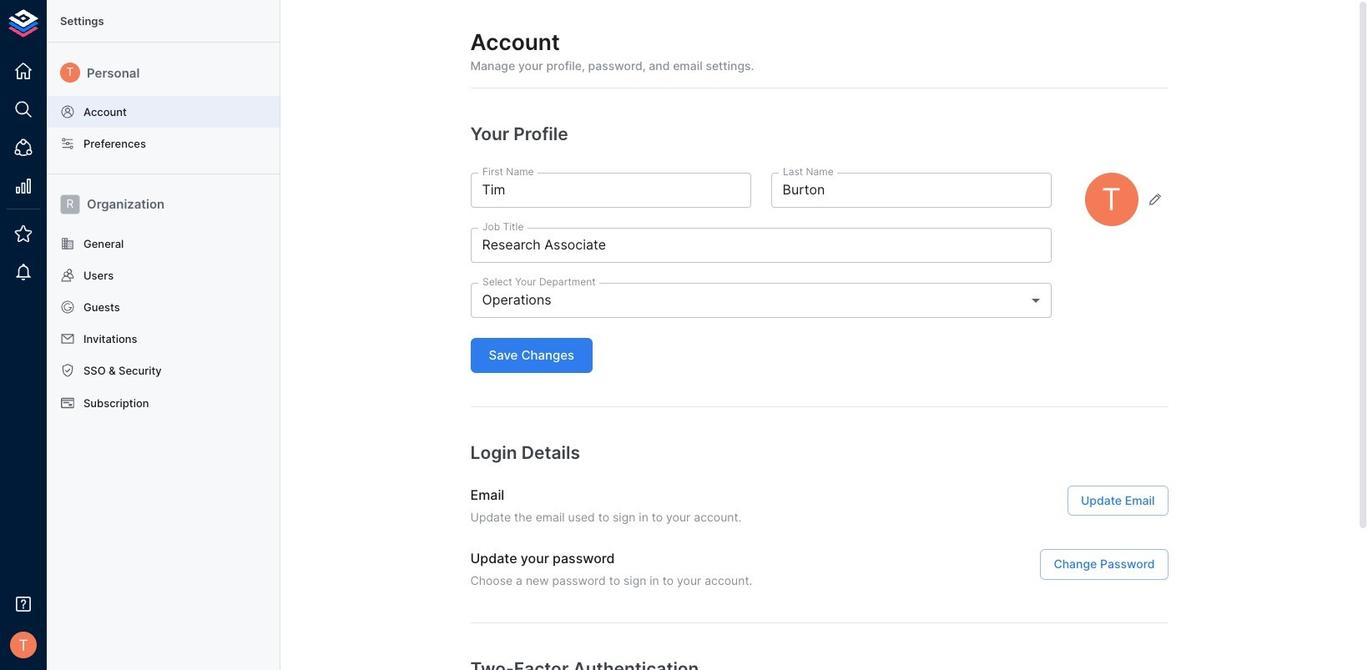Task type: vqa. For each thing, say whether or not it's contained in the screenshot.
Ceo Text Box
yes



Task type: locate. For each thing, give the bounding box(es) containing it.
  field
[[470, 283, 1052, 318]]

John text field
[[470, 173, 751, 208]]

CEO text field
[[470, 228, 1052, 263]]

Doe text field
[[771, 173, 1052, 208]]



